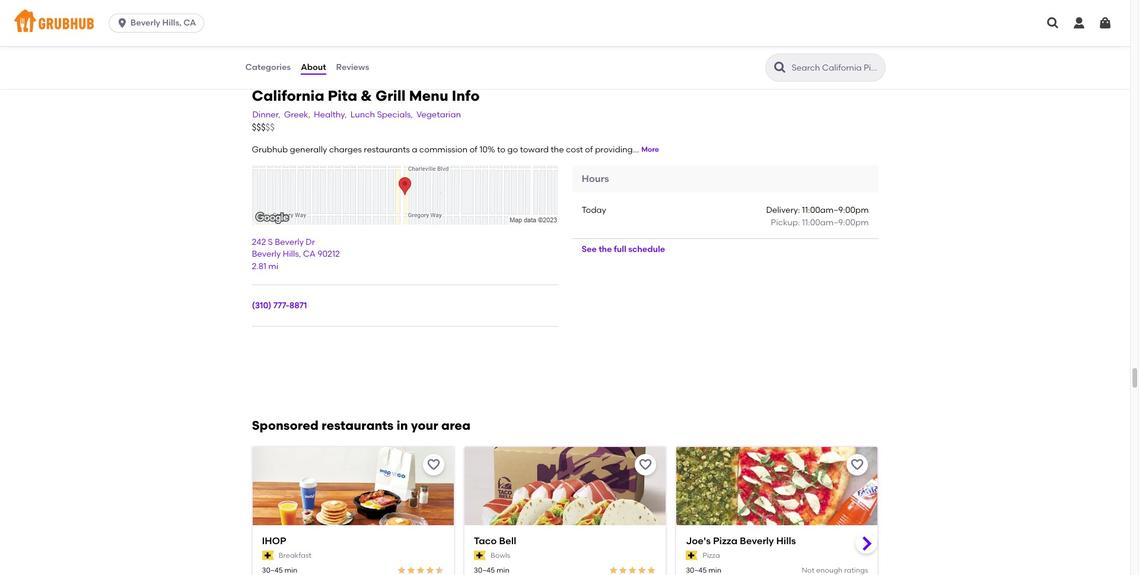 Task type: locate. For each thing, give the bounding box(es) containing it.
beverly inside joe's pizza beverly hills link
[[740, 536, 775, 547]]

min down breakfast
[[285, 567, 298, 575]]

0 horizontal spatial svg image
[[116, 17, 128, 29]]

1 horizontal spatial save this restaurant button
[[635, 455, 657, 476]]

$$$
[[252, 122, 266, 133]]

1 horizontal spatial svg image
[[1099, 16, 1113, 30]]

30–45 min down joe's
[[686, 567, 722, 575]]

30–45 down bowls
[[474, 567, 495, 575]]

restaurants
[[364, 145, 410, 155], [322, 419, 394, 433]]

grubhub generally charges restaurants a commission of 10% to go toward the cost of providing ... more
[[252, 145, 660, 155]]

30–45 down breakfast
[[262, 567, 283, 575]]

...
[[633, 145, 640, 155]]

grubhub
[[252, 145, 288, 155]]

pizza right joe's
[[714, 536, 738, 547]]

vegetarian
[[417, 110, 461, 120]]

0 horizontal spatial save this restaurant button
[[423, 455, 445, 476]]

1 vertical spatial pizza
[[703, 552, 721, 560]]

242 s beverly dr beverly hills , ca 90212 2.81 mi
[[252, 238, 340, 272]]

subscription pass image for ihop
[[262, 552, 274, 561]]

1 vertical spatial 11:00am–9:00pm
[[803, 218, 870, 228]]

the left cost
[[551, 145, 564, 155]]

1 vertical spatial hills
[[777, 536, 797, 547]]

reviews
[[336, 62, 369, 72]]

ca
[[184, 18, 196, 28], [303, 250, 316, 260]]

0 horizontal spatial svg image
[[1073, 16, 1087, 30]]

subscription pass image down ihop
[[262, 552, 274, 561]]

1 horizontal spatial 30–45
[[474, 567, 495, 575]]

beverly hills, ca button
[[109, 14, 209, 33]]

reviews button
[[336, 46, 370, 89]]

0 vertical spatial the
[[551, 145, 564, 155]]

today
[[582, 206, 607, 216]]

30–45
[[262, 567, 283, 575], [474, 567, 495, 575], [686, 567, 707, 575]]

dinner,
[[253, 110, 281, 120]]

2 horizontal spatial subscription pass image
[[686, 552, 698, 561]]

30–45 for joe's pizza beverly hills
[[686, 567, 707, 575]]

svg image
[[1047, 16, 1061, 30], [116, 17, 128, 29]]

min for ihop
[[285, 567, 298, 575]]

save this restaurant image for joe's
[[851, 458, 865, 473]]

save this restaurant image
[[427, 458, 441, 473], [639, 458, 653, 473], [851, 458, 865, 473]]

more
[[642, 146, 660, 154]]

1 horizontal spatial svg image
[[1047, 16, 1061, 30]]

11:00am–9:00pm for delivery: 11:00am–9:00pm
[[803, 206, 870, 216]]

star icon image
[[397, 566, 407, 576], [407, 566, 416, 576], [416, 566, 426, 576], [426, 566, 435, 576], [435, 566, 445, 576], [435, 566, 445, 576], [609, 566, 619, 576], [619, 566, 628, 576], [628, 566, 638, 576], [638, 566, 647, 576], [647, 566, 657, 576]]

1 horizontal spatial save this restaurant image
[[639, 458, 653, 473]]

11:00am–9:00pm up pickup: 11:00am–9:00pm
[[803, 206, 870, 216]]

beverly
[[131, 18, 160, 28], [275, 238, 304, 248], [252, 250, 281, 260], [740, 536, 775, 547]]

lunch specials, button
[[350, 108, 414, 122]]

1 horizontal spatial of
[[585, 145, 593, 155]]

subscription pass image down joe's
[[686, 552, 698, 561]]

2 30–45 from the left
[[474, 567, 495, 575]]

of left 10%
[[470, 145, 478, 155]]

main navigation navigation
[[0, 0, 1131, 46]]

schedule
[[629, 245, 666, 255]]

0 vertical spatial pizza
[[714, 536, 738, 547]]

taco bell logo image
[[465, 448, 666, 547]]

1 vertical spatial the
[[599, 245, 612, 255]]

hills
[[283, 250, 299, 260], [777, 536, 797, 547]]

1 horizontal spatial min
[[497, 567, 510, 575]]

2.81
[[252, 262, 267, 272]]

ihop link
[[262, 536, 445, 549]]

grill
[[376, 87, 406, 105]]

2 save this restaurant image from the left
[[639, 458, 653, 473]]

,
[[299, 250, 301, 260]]

the
[[551, 145, 564, 155], [599, 245, 612, 255]]

categories
[[246, 62, 291, 72]]

providing
[[595, 145, 633, 155]]

ca right the hills,
[[184, 18, 196, 28]]

11:00am–9:00pm
[[803, 206, 870, 216], [803, 218, 870, 228]]

your
[[411, 419, 439, 433]]

2 subscription pass image from the left
[[474, 552, 486, 561]]

2 11:00am–9:00pm from the top
[[803, 218, 870, 228]]

pizza down joe's
[[703, 552, 721, 560]]

2 horizontal spatial min
[[709, 567, 722, 575]]

2 min from the left
[[497, 567, 510, 575]]

1 30–45 min from the left
[[262, 567, 298, 575]]

1 horizontal spatial subscription pass image
[[474, 552, 486, 561]]

not enough ratings
[[803, 567, 869, 575]]

ca right the ,
[[303, 250, 316, 260]]

restaurants left 'a'
[[364, 145, 410, 155]]

30–45 min
[[262, 567, 298, 575], [474, 567, 510, 575], [686, 567, 722, 575]]

restaurants left in
[[322, 419, 394, 433]]

0 vertical spatial ca
[[184, 18, 196, 28]]

0 horizontal spatial subscription pass image
[[262, 552, 274, 561]]

subscription pass image down taco
[[474, 552, 486, 561]]

hills,
[[162, 18, 182, 28]]

pizza inside joe's pizza beverly hills link
[[714, 536, 738, 547]]

2 save this restaurant button from the left
[[635, 455, 657, 476]]

of
[[470, 145, 478, 155], [585, 145, 593, 155]]

0 vertical spatial hills
[[283, 250, 299, 260]]

save this restaurant button
[[423, 455, 445, 476], [635, 455, 657, 476], [848, 455, 869, 476]]

min down bowls
[[497, 567, 510, 575]]

beverly up the ,
[[275, 238, 304, 248]]

cost
[[566, 145, 584, 155]]

joe's pizza beverly hills link
[[686, 536, 869, 549]]

3 subscription pass image from the left
[[686, 552, 698, 561]]

ihop
[[262, 536, 287, 547]]

beverly left the hills,
[[131, 18, 160, 28]]

1 subscription pass image from the left
[[262, 552, 274, 561]]

beverly hills, ca
[[131, 18, 196, 28]]

california pita & grill menu info
[[252, 87, 480, 105]]

min down joe's
[[709, 567, 722, 575]]

1 save this restaurant button from the left
[[423, 455, 445, 476]]

3 30–45 min from the left
[[686, 567, 722, 575]]

save this restaurant image for taco
[[639, 458, 653, 473]]

3 save this restaurant image from the left
[[851, 458, 865, 473]]

about
[[301, 62, 326, 72]]

of right cost
[[585, 145, 593, 155]]

the left full
[[599, 245, 612, 255]]

30–45 down joe's
[[686, 567, 707, 575]]

3 min from the left
[[709, 567, 722, 575]]

taco
[[474, 536, 497, 547]]

commission
[[420, 145, 468, 155]]

2 horizontal spatial 30–45
[[686, 567, 707, 575]]

30–45 min for joe's pizza beverly hills
[[686, 567, 722, 575]]

2 horizontal spatial save this restaurant image
[[851, 458, 865, 473]]

0 horizontal spatial of
[[470, 145, 478, 155]]

0 horizontal spatial 30–45 min
[[262, 567, 298, 575]]

min
[[285, 567, 298, 575], [497, 567, 510, 575], [709, 567, 722, 575]]

0 horizontal spatial hills
[[283, 250, 299, 260]]

777-
[[274, 301, 290, 311]]

30–45 min for ihop
[[262, 567, 298, 575]]

3 30–45 from the left
[[686, 567, 707, 575]]

0 horizontal spatial save this restaurant image
[[427, 458, 441, 473]]

1 30–45 from the left
[[262, 567, 283, 575]]

breakfast
[[279, 552, 312, 560]]

1 save this restaurant image from the left
[[427, 458, 441, 473]]

not
[[803, 567, 815, 575]]

30–45 min down bowls
[[474, 567, 510, 575]]

2 horizontal spatial save this restaurant button
[[848, 455, 869, 476]]

1 horizontal spatial the
[[599, 245, 612, 255]]

1 11:00am–9:00pm from the top
[[803, 206, 870, 216]]

3 save this restaurant button from the left
[[848, 455, 869, 476]]

healthy,
[[314, 110, 347, 120]]

subscription pass image
[[262, 552, 274, 561], [474, 552, 486, 561], [686, 552, 698, 561]]

svg image
[[1073, 16, 1087, 30], [1099, 16, 1113, 30]]

0 horizontal spatial 30–45
[[262, 567, 283, 575]]

(310) 777-8871 button
[[252, 300, 307, 312]]

min for taco bell
[[497, 567, 510, 575]]

2 30–45 min from the left
[[474, 567, 510, 575]]

1 vertical spatial ca
[[303, 250, 316, 260]]

0 horizontal spatial ca
[[184, 18, 196, 28]]

0 vertical spatial 11:00am–9:00pm
[[803, 206, 870, 216]]

beverly right joe's
[[740, 536, 775, 547]]

specials,
[[377, 110, 413, 120]]

save this restaurant button for taco
[[635, 455, 657, 476]]

90212
[[318, 250, 340, 260]]

0 horizontal spatial min
[[285, 567, 298, 575]]

1 horizontal spatial ca
[[303, 250, 316, 260]]

a
[[412, 145, 418, 155]]

dr
[[306, 238, 315, 248]]

1 min from the left
[[285, 567, 298, 575]]

beverly inside beverly hills, ca button
[[131, 18, 160, 28]]

&
[[361, 87, 372, 105]]

toward
[[520, 145, 549, 155]]

1 horizontal spatial 30–45 min
[[474, 567, 510, 575]]

11:00am–9:00pm down delivery: 11:00am–9:00pm
[[803, 218, 870, 228]]

2 horizontal spatial 30–45 min
[[686, 567, 722, 575]]

ihop logo image
[[253, 448, 454, 547]]

subscription pass image for taco bell
[[474, 552, 486, 561]]

30–45 min down breakfast
[[262, 567, 298, 575]]

pizza
[[714, 536, 738, 547], [703, 552, 721, 560]]

enough
[[817, 567, 843, 575]]



Task type: vqa. For each thing, say whether or not it's contained in the screenshot.
lunch
yes



Task type: describe. For each thing, give the bounding box(es) containing it.
generally
[[290, 145, 327, 155]]

go
[[508, 145, 518, 155]]

11:00am–9:00pm for pickup: 11:00am–9:00pm
[[803, 218, 870, 228]]

vegetarian button
[[416, 108, 462, 122]]

in
[[397, 419, 408, 433]]

greek, button
[[284, 108, 311, 122]]

hills inside 242 s beverly dr beverly hills , ca 90212 2.81 mi
[[283, 250, 299, 260]]

save this restaurant button for joe's
[[848, 455, 869, 476]]

sponsored restaurants in your area
[[252, 419, 471, 433]]

bowls
[[491, 552, 511, 560]]

min for joe's pizza beverly hills
[[709, 567, 722, 575]]

1 of from the left
[[470, 145, 478, 155]]

2 svg image from the left
[[1099, 16, 1113, 30]]

pickup:
[[771, 218, 801, 228]]

to
[[498, 145, 506, 155]]

1 horizontal spatial hills
[[777, 536, 797, 547]]

greek,
[[284, 110, 311, 120]]

the inside button
[[599, 245, 612, 255]]

see the full schedule button
[[573, 239, 675, 261]]

bell
[[499, 536, 517, 547]]

30–45 for ihop
[[262, 567, 283, 575]]

dinner, button
[[252, 108, 281, 122]]

joe's pizza beverly hills logo image
[[677, 448, 878, 547]]

30–45 min for taco bell
[[474, 567, 510, 575]]

more button
[[642, 145, 660, 155]]

healthy, button
[[314, 108, 348, 122]]

pickup: 11:00am–9:00pm
[[771, 218, 870, 228]]

delivery: 11:00am–9:00pm
[[767, 206, 870, 216]]

joe's pizza beverly hills
[[686, 536, 797, 547]]

(310) 777-8871
[[252, 301, 307, 311]]

s
[[268, 238, 273, 248]]

info
[[452, 87, 480, 105]]

charges
[[329, 145, 362, 155]]

subscription pass image for joe's pizza beverly hills
[[686, 552, 698, 561]]

pita
[[328, 87, 358, 105]]

about button
[[301, 46, 327, 89]]

ratings
[[845, 567, 869, 575]]

see the full schedule
[[582, 245, 666, 255]]

taco bell link
[[474, 536, 657, 549]]

$$$$$
[[252, 122, 275, 133]]

delivery:
[[767, 206, 801, 216]]

beverly down the s
[[252, 250, 281, 260]]

10%
[[480, 145, 496, 155]]

1 svg image from the left
[[1073, 16, 1087, 30]]

242
[[252, 238, 266, 248]]

full
[[614, 245, 627, 255]]

Search California Pita & Grill search field
[[791, 62, 882, 74]]

0 horizontal spatial the
[[551, 145, 564, 155]]

mi
[[269, 262, 279, 272]]

menu
[[409, 87, 449, 105]]

dinner, greek, healthy, lunch specials, vegetarian
[[253, 110, 461, 120]]

joe's
[[686, 536, 711, 547]]

see
[[582, 245, 597, 255]]

1 vertical spatial restaurants
[[322, 419, 394, 433]]

ca inside 242 s beverly dr beverly hills , ca 90212 2.81 mi
[[303, 250, 316, 260]]

taco bell
[[474, 536, 517, 547]]

sponsored
[[252, 419, 319, 433]]

categories button
[[245, 46, 292, 89]]

30–45 for taco bell
[[474, 567, 495, 575]]

2 of from the left
[[585, 145, 593, 155]]

0 vertical spatial restaurants
[[364, 145, 410, 155]]

hours
[[582, 173, 610, 185]]

lunch
[[351, 110, 375, 120]]

california
[[252, 87, 325, 105]]

ca inside beverly hills, ca button
[[184, 18, 196, 28]]

svg image inside beverly hills, ca button
[[116, 17, 128, 29]]

search icon image
[[773, 61, 788, 75]]

(310)
[[252, 301, 272, 311]]

area
[[442, 419, 471, 433]]

8871
[[290, 301, 307, 311]]



